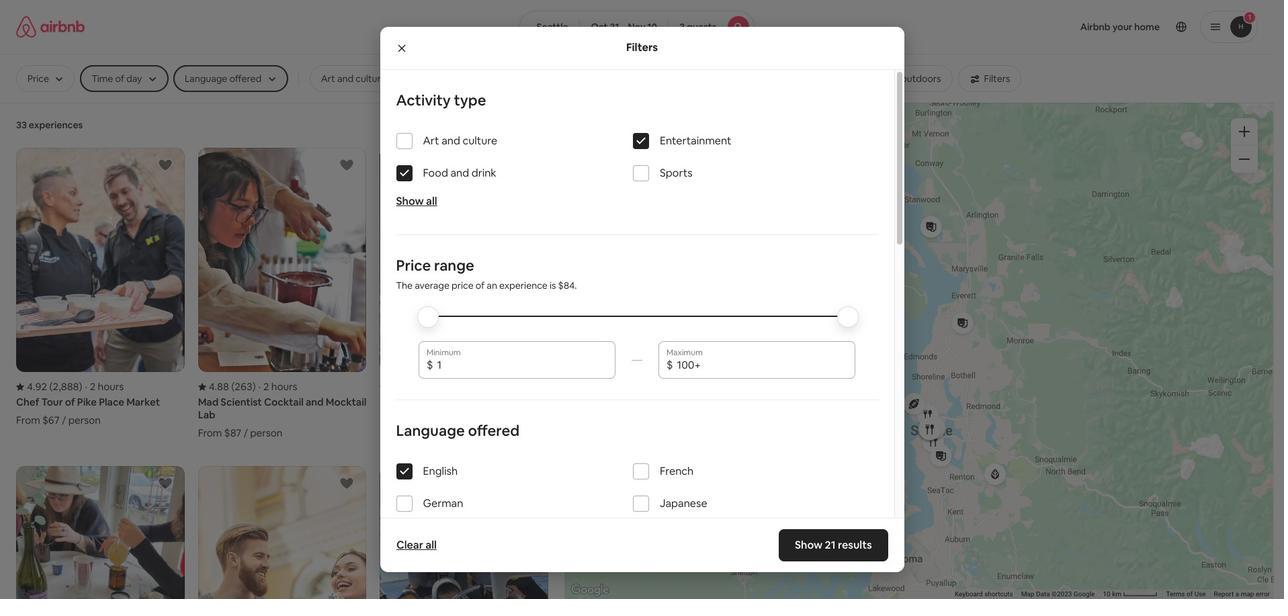 Task type: vqa. For each thing, say whether or not it's contained in the screenshot.
Entire
no



Task type: locate. For each thing, give the bounding box(es) containing it.
2 for 4.88 (263)
[[264, 381, 269, 393]]

map data ©2023 google
[[1021, 591, 1095, 598]]

0 horizontal spatial person
[[68, 414, 101, 427]]

keyboard shortcuts
[[955, 591, 1013, 598]]

1 horizontal spatial /
[[244, 427, 248, 440]]

coffee
[[416, 396, 448, 409]]

zoom out image
[[1239, 154, 1250, 165]]

3 2 from the left
[[445, 381, 451, 393]]

0 horizontal spatial $
[[427, 358, 433, 372]]

person
[[68, 414, 101, 427], [432, 414, 465, 427], [250, 427, 282, 440]]

show all
[[396, 194, 437, 208]]

0 vertical spatial 10
[[648, 21, 657, 33]]

seattle
[[537, 21, 568, 33], [380, 396, 414, 409]]

hours up place
[[98, 381, 124, 393]]

0 vertical spatial seattle
[[537, 21, 568, 33]]

10 right nov
[[648, 21, 657, 33]]

/ inside chef tour of pike place market from $67 / person
[[62, 414, 66, 427]]

1 2 from the left
[[90, 381, 96, 393]]

tour down the '4.92 (2,888)'
[[41, 396, 63, 409]]

add to wishlist image
[[157, 157, 173, 173], [339, 157, 355, 173], [157, 476, 173, 492], [339, 476, 355, 492]]

of inside price range the average price of an experience is $84.
[[476, 280, 485, 292]]

a
[[1236, 591, 1239, 598]]

/ right $67
[[62, 414, 66, 427]]

/ inside mad scientist cocktail and mocktail lab from $87 / person
[[244, 427, 248, 440]]

of down (2,888)
[[65, 396, 75, 409]]

2 horizontal spatial ·
[[440, 381, 443, 393]]

· for (2,888)
[[85, 381, 87, 393]]

1 horizontal spatial seattle
[[537, 21, 568, 33]]

$ for $ text box
[[427, 358, 433, 372]]

1 · from the left
[[85, 381, 87, 393]]

from down lab
[[198, 427, 222, 440]]

10 left "km"
[[1103, 591, 1111, 598]]

· 2 hours up cocktail
[[258, 381, 297, 393]]

33 experiences
[[16, 119, 83, 131]]

clear all button
[[389, 532, 443, 559]]

· 2 hours for pike
[[85, 381, 124, 393]]

0 horizontal spatial show
[[396, 194, 424, 208]]

2 horizontal spatial of
[[1187, 591, 1193, 598]]

chef tour of pike place market group
[[16, 148, 185, 427]]

hours inside 4.93 (233) · 2 hours seattle coffee culture tour from $59 / person
[[453, 381, 479, 393]]

hours up cocktail
[[271, 381, 297, 393]]

·
[[85, 381, 87, 393], [258, 381, 261, 393], [440, 381, 443, 393]]

1 horizontal spatial person
[[250, 427, 282, 440]]

show for show all
[[396, 194, 424, 208]]

Tours button
[[643, 65, 690, 92]]

3 hours from the left
[[453, 381, 479, 393]]

all inside button
[[425, 538, 436, 552]]

tour up offered
[[488, 396, 510, 409]]

oct
[[591, 21, 608, 33]]

· 2 hours up place
[[85, 381, 124, 393]]

art
[[321, 73, 335, 85], [423, 134, 439, 148]]

culture
[[356, 73, 386, 85], [463, 134, 497, 148]]

Sports button
[[586, 65, 638, 92]]

2 $ from the left
[[667, 358, 673, 372]]

0 horizontal spatial art and culture
[[321, 73, 386, 85]]

seattle left oct
[[537, 21, 568, 33]]

0 horizontal spatial hours
[[98, 381, 124, 393]]

· inside 4.93 (233) · 2 hours seattle coffee culture tour from $59 / person
[[440, 381, 443, 393]]

guests
[[687, 21, 717, 33]]

0 horizontal spatial /
[[62, 414, 66, 427]]

· for (263)
[[258, 381, 261, 393]]

pike
[[77, 396, 97, 409]]

average
[[415, 280, 450, 292]]

0 vertical spatial art
[[321, 73, 335, 85]]

1 vertical spatial all
[[425, 538, 436, 552]]

seattle coffee culture tour group
[[380, 148, 548, 427]]

art and culture inside button
[[321, 73, 386, 85]]

hours inside mad scientist cocktail and mocktail lab group
[[271, 381, 297, 393]]

hours for and
[[271, 381, 297, 393]]

0 horizontal spatial tour
[[41, 396, 63, 409]]

2 right the (263)
[[264, 381, 269, 393]]

1 horizontal spatial art
[[423, 134, 439, 148]]

2 horizontal spatial person
[[432, 414, 465, 427]]

1 tour from the left
[[41, 396, 63, 409]]

2 inside 4.93 (233) · 2 hours seattle coffee culture tour from $59 / person
[[445, 381, 451, 393]]

· right the (233)
[[440, 381, 443, 393]]

· 2 hours
[[85, 381, 124, 393], [258, 381, 297, 393]]

all down food
[[426, 194, 437, 208]]

0 horizontal spatial culture
[[356, 73, 386, 85]]

2 up pike
[[90, 381, 96, 393]]

of left an
[[476, 280, 485, 292]]

from for chef tour of pike place market
[[16, 414, 40, 427]]

art and culture
[[321, 73, 386, 85], [423, 134, 497, 148]]

/
[[62, 414, 66, 427], [426, 414, 430, 427], [244, 427, 248, 440]]

2 hours from the left
[[271, 381, 297, 393]]

of
[[476, 280, 485, 292], [65, 396, 75, 409], [1187, 591, 1193, 598]]

2 horizontal spatial hours
[[453, 381, 479, 393]]

/ right $87
[[244, 427, 248, 440]]

scientist
[[221, 396, 262, 409]]

0 horizontal spatial 2
[[90, 381, 96, 393]]

1 horizontal spatial culture
[[463, 134, 497, 148]]

1 vertical spatial 10
[[1103, 591, 1111, 598]]

1 horizontal spatial from
[[198, 427, 222, 440]]

0 horizontal spatial art
[[321, 73, 335, 85]]

person right $87
[[250, 427, 282, 440]]

from down chef
[[16, 414, 40, 427]]

1 horizontal spatial of
[[476, 280, 485, 292]]

all
[[426, 194, 437, 208], [425, 538, 436, 552]]

japanese
[[660, 497, 707, 511]]

(263)
[[231, 381, 256, 393]]

art inside filters dialog
[[423, 134, 439, 148]]

$ text field
[[437, 359, 608, 372]]

english
[[423, 464, 458, 478]]

3 · from the left
[[440, 381, 443, 393]]

33
[[16, 119, 27, 131]]

shortcuts
[[985, 591, 1013, 598]]

/ right the $59
[[426, 414, 430, 427]]

1 horizontal spatial $
[[667, 358, 673, 372]]

(233)
[[413, 381, 438, 393]]

1 vertical spatial culture
[[463, 134, 497, 148]]

person inside mad scientist cocktail and mocktail lab from $87 / person
[[250, 427, 282, 440]]

all for clear all
[[425, 538, 436, 552]]

and inside the nature and outdoors button
[[883, 73, 899, 85]]

2 horizontal spatial 2
[[445, 381, 451, 393]]

· right the (263)
[[258, 381, 261, 393]]

chef tour of pike place market from $67 / person
[[16, 396, 160, 427]]

range
[[434, 256, 474, 275]]

culture inside button
[[356, 73, 386, 85]]

results
[[838, 538, 872, 552]]

and inside art and culture button
[[337, 73, 354, 85]]

0 vertical spatial art and culture
[[321, 73, 386, 85]]

2 tour from the left
[[488, 396, 510, 409]]

Food and drink button
[[494, 65, 581, 92]]

keyboard
[[955, 591, 983, 598]]

person inside 4.93 (233) · 2 hours seattle coffee culture tour from $59 / person
[[432, 414, 465, 427]]

is
[[550, 280, 556, 292]]

21
[[825, 538, 836, 552]]

2 2 from the left
[[264, 381, 269, 393]]

2 up the coffee
[[445, 381, 451, 393]]

sports
[[660, 166, 693, 180]]

· up pike
[[85, 381, 87, 393]]

1 vertical spatial art and culture
[[423, 134, 497, 148]]

1 horizontal spatial hours
[[271, 381, 297, 393]]

show
[[396, 194, 424, 208], [795, 538, 823, 552]]

google image
[[568, 582, 612, 599]]

1 vertical spatial of
[[65, 396, 75, 409]]

0 vertical spatial show
[[396, 194, 424, 208]]

market
[[126, 396, 160, 409]]

hours
[[98, 381, 124, 393], [271, 381, 297, 393], [453, 381, 479, 393]]

report a map error
[[1214, 591, 1270, 598]]

nature
[[852, 73, 881, 85]]

culture
[[451, 396, 486, 409]]

hours inside chef tour of pike place market group
[[98, 381, 124, 393]]

2 inside chef tour of pike place market group
[[90, 381, 96, 393]]

1 $ from the left
[[427, 358, 433, 372]]

4.92
[[27, 381, 47, 393]]

$87
[[224, 427, 241, 440]]

hours up culture
[[453, 381, 479, 393]]

1 horizontal spatial ·
[[258, 381, 261, 393]]

1 vertical spatial show
[[795, 538, 823, 552]]

2 horizontal spatial /
[[426, 414, 430, 427]]

of left use
[[1187, 591, 1193, 598]]

person down pike
[[68, 414, 101, 427]]

add to wishlist image inside chef tour of pike place market group
[[157, 157, 173, 173]]

1 horizontal spatial 10
[[1103, 591, 1111, 598]]

0 horizontal spatial · 2 hours
[[85, 381, 124, 393]]

mad scientist cocktail and mocktail lab from $87 / person
[[198, 396, 366, 440]]

0 vertical spatial culture
[[356, 73, 386, 85]]

culture inside filters dialog
[[463, 134, 497, 148]]

0 horizontal spatial of
[[65, 396, 75, 409]]

2 · from the left
[[258, 381, 261, 393]]

person down the coffee
[[432, 414, 465, 427]]

lab
[[198, 409, 215, 422]]

tour
[[41, 396, 63, 409], [488, 396, 510, 409]]

1 hours from the left
[[98, 381, 124, 393]]

all right clear
[[425, 538, 436, 552]]

1 horizontal spatial art and culture
[[423, 134, 497, 148]]

0 vertical spatial of
[[476, 280, 485, 292]]

use
[[1195, 591, 1206, 598]]

–
[[621, 21, 626, 33]]

language offered
[[396, 421, 520, 440]]

show down food
[[396, 194, 424, 208]]

2 inside mad scientist cocktail and mocktail lab group
[[264, 381, 269, 393]]

outdoors
[[901, 73, 941, 85]]

1 vertical spatial art
[[423, 134, 439, 148]]

show for show 21 results
[[795, 538, 823, 552]]

1 · 2 hours from the left
[[85, 381, 124, 393]]

chef
[[16, 396, 39, 409]]

0 horizontal spatial ·
[[85, 381, 87, 393]]

2 for 4.92 (2,888)
[[90, 381, 96, 393]]

google
[[1074, 591, 1095, 598]]

price
[[396, 256, 431, 275]]

2 · 2 hours from the left
[[258, 381, 297, 393]]

clear
[[396, 538, 423, 552]]

0 horizontal spatial 10
[[648, 21, 657, 33]]

1 horizontal spatial 2
[[264, 381, 269, 393]]

· inside chef tour of pike place market group
[[85, 381, 87, 393]]

2
[[90, 381, 96, 393], [264, 381, 269, 393], [445, 381, 451, 393]]

1 horizontal spatial tour
[[488, 396, 510, 409]]

1 horizontal spatial show
[[795, 538, 823, 552]]

experience
[[499, 280, 548, 292]]

from inside mad scientist cocktail and mocktail lab from $87 / person
[[198, 427, 222, 440]]

from
[[16, 414, 40, 427], [380, 414, 404, 427], [198, 427, 222, 440]]

0 horizontal spatial from
[[16, 414, 40, 427]]

· inside mad scientist cocktail and mocktail lab group
[[258, 381, 261, 393]]

· 2 hours inside chef tour of pike place market group
[[85, 381, 124, 393]]

of inside chef tour of pike place market from $67 / person
[[65, 396, 75, 409]]

person inside chef tour of pike place market from $67 / person
[[68, 414, 101, 427]]

10
[[648, 21, 657, 33], [1103, 591, 1111, 598]]

price
[[452, 280, 474, 292]]

from inside 4.93 (233) · 2 hours seattle coffee culture tour from $59 / person
[[380, 414, 404, 427]]

from left the $59
[[380, 414, 404, 427]]

all for show all
[[426, 194, 437, 208]]

None search field
[[520, 11, 754, 43]]

person for place
[[68, 414, 101, 427]]

Nature and outdoors button
[[840, 65, 953, 92]]

seattle down 4.93
[[380, 396, 414, 409]]

1 vertical spatial seattle
[[380, 396, 414, 409]]

2 horizontal spatial from
[[380, 414, 404, 427]]

from inside chef tour of pike place market from $67 / person
[[16, 414, 40, 427]]

1 horizontal spatial · 2 hours
[[258, 381, 297, 393]]

0 horizontal spatial seattle
[[380, 396, 414, 409]]

· 2 hours inside mad scientist cocktail and mocktail lab group
[[258, 381, 297, 393]]

show left 21
[[795, 538, 823, 552]]

0 vertical spatial all
[[426, 194, 437, 208]]



Task type: describe. For each thing, give the bounding box(es) containing it.
seattle inside 4.93 (233) · 2 hours seattle coffee culture tour from $59 / person
[[380, 396, 414, 409]]

filters
[[626, 41, 658, 55]]

oct 31 – nov 10
[[591, 21, 657, 33]]

4.92 out of 5 average rating,  2,888 reviews image
[[16, 381, 82, 393]]

(2,888)
[[49, 381, 82, 393]]

offered
[[468, 421, 520, 440]]

and inside mad scientist cocktail and mocktail lab from $87 / person
[[306, 396, 324, 409]]

hours for pike
[[98, 381, 124, 393]]

4.88 out of 5 average rating,  263 reviews image
[[198, 381, 256, 393]]

google map
showing 20 experiences. region
[[565, 102, 1274, 599]]

keyboard shortcuts button
[[955, 590, 1013, 599]]

language
[[396, 421, 465, 440]]

10 inside search box
[[648, 21, 657, 33]]

activity
[[396, 91, 451, 110]]

· 2 hours for and
[[258, 381, 297, 393]]

tour inside chef tour of pike place market from $67 / person
[[41, 396, 63, 409]]

mocktail
[[326, 396, 366, 409]]

from for mad scientist cocktail and mocktail lab
[[198, 427, 222, 440]]

experiences
[[29, 119, 83, 131]]

3 guests
[[680, 21, 717, 33]]

$67
[[42, 414, 60, 427]]

31
[[610, 21, 619, 33]]

4.93 (233) · 2 hours seattle coffee culture tour from $59 / person
[[380, 381, 510, 427]]

an
[[487, 280, 497, 292]]

km
[[1112, 591, 1122, 598]]

©2023
[[1052, 591, 1072, 598]]

show 21 results link
[[779, 530, 888, 562]]

3 guests button
[[668, 11, 754, 43]]

seattle button
[[520, 11, 580, 43]]

4.93
[[391, 381, 411, 393]]

profile element
[[771, 0, 1258, 54]]

place
[[99, 396, 124, 409]]

$ for $ text field
[[667, 358, 673, 372]]

none search field containing seattle
[[520, 11, 754, 43]]

price range the average price of an experience is $84.
[[396, 256, 577, 292]]

seattle inside button
[[537, 21, 568, 33]]

$59
[[406, 414, 423, 427]]

report a map error link
[[1214, 591, 1270, 598]]

person for mocktail
[[250, 427, 282, 440]]

activity type
[[396, 91, 486, 110]]

/ inside 4.93 (233) · 2 hours seattle coffee culture tour from $59 / person
[[426, 414, 430, 427]]

type
[[454, 91, 486, 110]]

nov
[[628, 21, 646, 33]]

map
[[1021, 591, 1035, 598]]

$ text field
[[677, 359, 847, 372]]

cocktail
[[264, 396, 304, 409]]

Wellness button
[[774, 65, 835, 92]]

/ for mocktail
[[244, 427, 248, 440]]

mad scientist cocktail and mocktail lab group
[[198, 148, 366, 440]]

10 km button
[[1099, 590, 1162, 599]]

4.88
[[209, 381, 229, 393]]

3
[[680, 21, 685, 33]]

the
[[396, 280, 413, 292]]

zoom in image
[[1239, 126, 1250, 137]]

data
[[1036, 591, 1050, 598]]

/ for place
[[62, 414, 66, 427]]

$84.
[[558, 280, 577, 292]]

mad
[[198, 396, 218, 409]]

drink
[[472, 166, 496, 180]]

map
[[1241, 591, 1254, 598]]

filters dialog
[[380, 27, 904, 599]]

nature and outdoors
[[852, 73, 941, 85]]

10 km
[[1103, 591, 1123, 598]]

clear all
[[396, 538, 436, 552]]

4.92 (2,888)
[[27, 381, 82, 393]]

add to wishlist image inside mad scientist cocktail and mocktail lab group
[[339, 157, 355, 173]]

error
[[1256, 591, 1270, 598]]

Art and culture button
[[310, 65, 397, 92]]

show all button
[[396, 194, 437, 208]]

Entertainment button
[[403, 65, 488, 92]]

art inside button
[[321, 73, 335, 85]]

oct 31 – nov 10 button
[[580, 11, 669, 43]]

4.88 (263)
[[209, 381, 256, 393]]

Sightseeing button
[[695, 65, 768, 92]]

food
[[423, 166, 448, 180]]

show 21 results
[[795, 538, 872, 552]]

terms of use link
[[1166, 591, 1206, 598]]

german
[[423, 497, 463, 511]]

food and drink
[[423, 166, 496, 180]]

terms of use
[[1166, 591, 1206, 598]]

french
[[660, 464, 694, 478]]

4.93 out of 5 average rating,  233 reviews image
[[380, 381, 438, 393]]

terms
[[1166, 591, 1185, 598]]

tour inside 4.93 (233) · 2 hours seattle coffee culture tour from $59 / person
[[488, 396, 510, 409]]

report
[[1214, 591, 1234, 598]]

art and culture inside filters dialog
[[423, 134, 497, 148]]

2 vertical spatial of
[[1187, 591, 1193, 598]]

entertainment
[[660, 134, 731, 148]]



